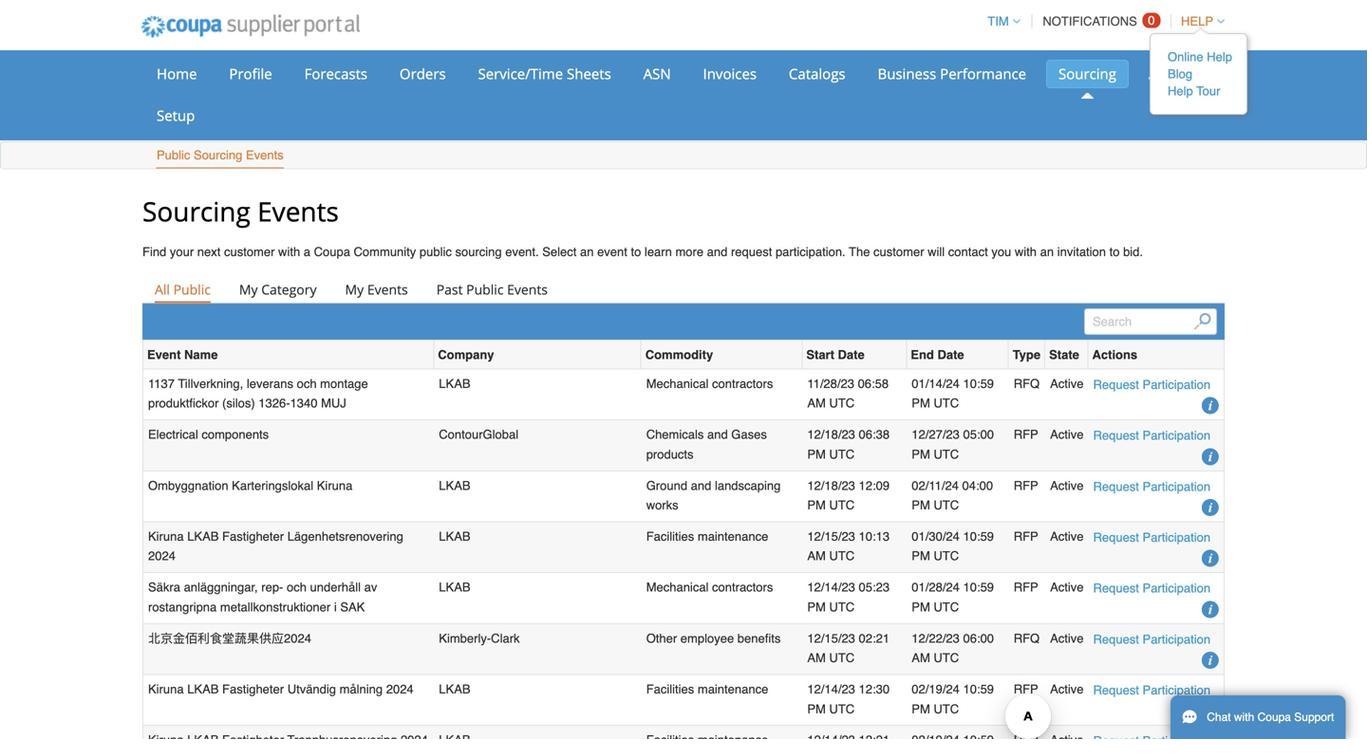 Task type: describe. For each thing, give the bounding box(es) containing it.
12/18/23 for 12/18/23 06:38 pm utc
[[807, 428, 856, 442]]

public sourcing events
[[157, 148, 284, 162]]

10:59 for 01/28/24 10:59 pm utc
[[963, 581, 994, 595]]

request for 01/14/24 10:59 pm utc
[[1093, 378, 1139, 392]]

utc for 11/28/23 06:58 am utc
[[829, 397, 855, 411]]

sheets
[[567, 64, 611, 84]]

past
[[437, 280, 463, 299]]

utc for 02/11/24 04:00 pm utc
[[934, 499, 959, 513]]

01/14/24
[[912, 377, 960, 391]]

utc for 01/30/24 10:59 pm utc
[[934, 550, 959, 564]]

och for leverans
[[297, 377, 317, 391]]

event
[[597, 245, 628, 259]]

my category
[[239, 280, 317, 299]]

date for end date
[[938, 348, 964, 362]]

(silos)
[[222, 397, 255, 411]]

active for 01/30/24 10:59 pm utc
[[1050, 530, 1084, 544]]

utc for 02/19/24 10:59 pm utc
[[934, 702, 959, 717]]

online
[[1168, 50, 1204, 64]]

events inside "link"
[[246, 148, 284, 162]]

kimberly-
[[439, 632, 491, 646]]

01/30/24 10:59 pm utc
[[912, 530, 994, 564]]

sourcing events
[[142, 193, 339, 229]]

request for 02/19/24 10:59 pm utc
[[1093, 684, 1139, 698]]

home
[[157, 64, 197, 84]]

chemicals
[[646, 428, 704, 442]]

and for gases
[[707, 428, 728, 442]]

public for past
[[466, 280, 504, 299]]

asn
[[643, 64, 671, 84]]

ground and landscaping works
[[646, 479, 781, 513]]

all public
[[155, 280, 211, 299]]

service/time sheets
[[478, 64, 611, 84]]

state button
[[1049, 345, 1080, 365]]

01/28/24 10:59 pm utc
[[912, 581, 994, 615]]

end date
[[911, 348, 964, 362]]

find
[[142, 245, 166, 259]]

event.
[[505, 245, 539, 259]]

home link
[[144, 60, 209, 88]]

facilities maintenance for 12/14/23 12:30 pm utc
[[646, 683, 769, 697]]

request participation button for 12/27/23 05:00 pm utc
[[1093, 426, 1211, 446]]

12/15/23 10:13 am utc
[[807, 530, 890, 564]]

i
[[334, 601, 337, 615]]

employee
[[681, 632, 734, 646]]

contractors for 12/14/23
[[712, 581, 773, 595]]

chat with coupa support
[[1207, 711, 1335, 725]]

rep-
[[261, 581, 283, 595]]

type button
[[1013, 345, 1041, 365]]

ombyggnation
[[148, 479, 228, 493]]

public for all
[[173, 280, 211, 299]]

12/14/23 for 12/14/23 12:30 pm utc
[[807, 683, 856, 697]]

catalogs link
[[777, 60, 858, 88]]

pm for 01/14/24 10:59 pm utc
[[912, 397, 930, 411]]

products
[[646, 448, 694, 462]]

contact
[[948, 245, 988, 259]]

kiruna lkab fastigheter utvändig målning 2024
[[148, 683, 414, 697]]

community
[[354, 245, 416, 259]]

am for 12/22/23 06:00 am utc
[[912, 652, 930, 666]]

am for 11/28/23 06:58 am utc
[[807, 397, 826, 411]]

event name button
[[147, 345, 218, 365]]

säkra anläggningar, rep- och underhåll av rostangripna metallkonstruktioner i sak
[[148, 581, 377, 615]]

ground
[[646, 479, 688, 493]]

pm for 01/30/24 10:59 pm utc
[[912, 550, 930, 564]]

forecasts
[[304, 64, 368, 84]]

och for rep-
[[287, 581, 307, 595]]

1340
[[290, 397, 318, 411]]

start date button
[[807, 345, 865, 365]]

tillverkning,
[[178, 377, 243, 391]]

rfq for 10:59
[[1014, 377, 1040, 391]]

active for 12/22/23 06:00 am utc
[[1050, 632, 1084, 646]]

06:38
[[859, 428, 890, 442]]

utc for 12/15/23 10:13 am utc
[[829, 550, 855, 564]]

all public link
[[142, 276, 223, 303]]

participation for 02/11/24 04:00 pm utc
[[1143, 480, 1211, 494]]

lkab for säkra anläggningar, rep- och underhåll av rostangripna metallkonstruktioner i sak
[[439, 581, 471, 595]]

utc for 12/14/23 12:30 pm utc
[[829, 702, 855, 717]]

06:58
[[858, 377, 889, 391]]

active for 02/19/24 10:59 pm utc
[[1050, 683, 1084, 697]]

active for 01/14/24 10:59 pm utc
[[1050, 377, 1084, 391]]

participation for 02/19/24 10:59 pm utc
[[1143, 684, 1211, 698]]

muj
[[321, 397, 346, 411]]

12/27/23
[[912, 428, 960, 442]]

pm for 12/14/23 05:23 pm utc
[[807, 601, 826, 615]]

mechanical contractors for 11/28/23 06:58 am utc
[[646, 377, 773, 391]]

catalogs
[[789, 64, 846, 84]]

2 customer from the left
[[874, 245, 924, 259]]

målning
[[340, 683, 383, 697]]

facilities for 12/15/23
[[646, 530, 694, 544]]

electrical
[[148, 428, 198, 442]]

12/14/23 12:30 pm utc
[[807, 683, 890, 717]]

0 horizontal spatial with
[[278, 245, 300, 259]]

more
[[676, 245, 704, 259]]

kimberly-clark
[[439, 632, 520, 646]]

online help blog help tour
[[1168, 50, 1233, 98]]

chat
[[1207, 711, 1231, 725]]

10:59 for 01/30/24 10:59 pm utc
[[963, 530, 994, 544]]

type
[[1013, 348, 1041, 362]]

notifications
[[1043, 14, 1137, 28]]

utc for 12/18/23 12:09 pm utc
[[829, 499, 855, 513]]

0 vertical spatial kiruna
[[317, 479, 353, 493]]

02/19/24
[[912, 683, 960, 697]]

01/28/24
[[912, 581, 960, 595]]

rfp for 01/30/24 10:59 pm utc
[[1014, 530, 1039, 544]]

1 an from the left
[[580, 245, 594, 259]]

blog
[[1168, 67, 1193, 81]]

11/28/23
[[807, 377, 855, 391]]

lkab for ombyggnation karteringslokal kiruna
[[439, 479, 471, 493]]

benefits
[[738, 632, 781, 646]]

past public events link
[[424, 276, 560, 303]]

12:30
[[859, 683, 890, 697]]

12/22/23 06:00 am utc
[[912, 632, 994, 666]]

start date
[[807, 348, 865, 362]]

request participation for 12/22/23 06:00 am utc
[[1093, 633, 1211, 647]]

setup link
[[144, 102, 207, 130]]

lkab for kiruna lkab fastigheter utvändig målning 2024
[[439, 683, 471, 697]]

tour
[[1197, 84, 1221, 98]]

request participation for 02/19/24 10:59 pm utc
[[1093, 684, 1211, 698]]

events down 'community' at left top
[[367, 280, 408, 299]]

request participation button for 01/30/24 10:59 pm utc
[[1093, 528, 1211, 548]]

active for 12/27/23 05:00 pm utc
[[1050, 428, 1084, 442]]

utc for 12/27/23 05:00 pm utc
[[934, 448, 959, 462]]

participation for 01/30/24 10:59 pm utc
[[1143, 531, 1211, 545]]

mechanical for 12/14/23 05:23 pm utc
[[646, 581, 709, 595]]

pm for 12/18/23 06:38 pm utc
[[807, 448, 826, 462]]

participation for 01/14/24 10:59 pm utc
[[1143, 378, 1211, 392]]

tab list containing all public
[[142, 276, 1225, 303]]

lkab for kiruna lkab fastigheter lägenhetsrenovering 2024
[[439, 530, 471, 544]]

12:09
[[859, 479, 890, 493]]

01/14/24 10:59 pm utc
[[912, 377, 994, 411]]

facilities maintenance for 12/15/23 10:13 am utc
[[646, 530, 769, 544]]

1 vertical spatial help
[[1207, 50, 1233, 64]]

sourcing link
[[1046, 60, 1129, 88]]

anläggningar,
[[184, 581, 258, 595]]

active for 02/11/24 04:00 pm utc
[[1050, 479, 1084, 493]]

metallkonstruktioner
[[220, 601, 331, 615]]

12/15/23 for 12/15/23 10:13 am utc
[[807, 530, 856, 544]]

next
[[197, 245, 221, 259]]

pm for 01/28/24 10:59 pm utc
[[912, 601, 930, 615]]

produktfickor
[[148, 397, 219, 411]]

request for 12/22/23 06:00 am utc
[[1093, 633, 1139, 647]]

support
[[1295, 711, 1335, 725]]



Task type: vqa. For each thing, say whether or not it's contained in the screenshot.


Task type: locate. For each thing, give the bounding box(es) containing it.
request participation
[[1093, 378, 1211, 392], [1093, 429, 1211, 443], [1093, 480, 1211, 494], [1093, 531, 1211, 545], [1093, 582, 1211, 596], [1093, 633, 1211, 647], [1093, 684, 1211, 698]]

lkab inside kiruna lkab fastigheter lägenhetsrenovering 2024
[[187, 530, 219, 544]]

12/18/23 left "12:09"
[[807, 479, 856, 493]]

company button
[[438, 345, 494, 365]]

works
[[646, 499, 679, 513]]

1 facilities maintenance from the top
[[646, 530, 769, 544]]

will
[[928, 245, 945, 259]]

1 vertical spatial coupa
[[1258, 711, 1291, 725]]

2 12/18/23 from the top
[[807, 479, 856, 493]]

5 participation from the top
[[1143, 582, 1211, 596]]

utc inside the 12/15/23 02:21 am utc
[[829, 652, 855, 666]]

2 request from the top
[[1093, 429, 1139, 443]]

3 active from the top
[[1050, 479, 1084, 493]]

2 active from the top
[[1050, 428, 1084, 442]]

events up sourcing events
[[246, 148, 284, 162]]

fastigheter for lägenhetsrenovering
[[222, 530, 284, 544]]

12/18/23 inside 12/18/23 12:09 pm utc
[[807, 479, 856, 493]]

pm inside 12/27/23 05:00 pm utc
[[912, 448, 930, 462]]

0 vertical spatial mechanical
[[646, 377, 709, 391]]

10:59 inside 02/19/24 10:59 pm utc
[[963, 683, 994, 697]]

an left invitation
[[1040, 245, 1054, 259]]

utc down 01/28/24
[[934, 601, 959, 615]]

facilities maintenance down ground and landscaping works
[[646, 530, 769, 544]]

public inside all public link
[[173, 280, 211, 299]]

utc down 01/14/24
[[934, 397, 959, 411]]

clark
[[491, 632, 520, 646]]

navigation
[[979, 3, 1248, 115]]

sourcing down notifications
[[1059, 64, 1117, 84]]

1 horizontal spatial coupa
[[1258, 711, 1291, 725]]

1 vertical spatial och
[[287, 581, 307, 595]]

utc inside '01/14/24 10:59 pm utc'
[[934, 397, 959, 411]]

1 request participation button from the top
[[1093, 375, 1211, 395]]

05:00
[[963, 428, 994, 442]]

0 vertical spatial 12/18/23
[[807, 428, 856, 442]]

2 vertical spatial help
[[1168, 84, 1193, 98]]

pm inside 01/28/24 10:59 pm utc
[[912, 601, 930, 615]]

10:59 for 02/19/24 10:59 pm utc
[[963, 683, 994, 697]]

rfp for 12/27/23 05:00 pm utc
[[1014, 428, 1039, 442]]

rfq
[[1014, 377, 1040, 391], [1014, 632, 1040, 646]]

2 mechanical from the top
[[646, 581, 709, 595]]

4 participation from the top
[[1143, 531, 1211, 545]]

7 request from the top
[[1093, 684, 1139, 698]]

pm for 12/14/23 12:30 pm utc
[[807, 702, 826, 717]]

public right all on the left of the page
[[173, 280, 211, 299]]

am for 12/15/23 02:21 am utc
[[807, 652, 826, 666]]

0 vertical spatial coupa
[[314, 245, 350, 259]]

2 maintenance from the top
[[698, 683, 769, 697]]

date
[[838, 348, 865, 362], [938, 348, 964, 362]]

1 vertical spatial 12/14/23
[[807, 683, 856, 697]]

2024 inside kiruna lkab fastigheter lägenhetsrenovering 2024
[[148, 550, 176, 564]]

pm inside 02/19/24 10:59 pm utc
[[912, 702, 930, 717]]

utc inside 12/14/23 05:23 pm utc
[[829, 601, 855, 615]]

7 participation from the top
[[1143, 684, 1211, 698]]

business performance
[[878, 64, 1027, 84]]

rfp for 02/11/24 04:00 pm utc
[[1014, 479, 1039, 493]]

customer right next
[[224, 245, 275, 259]]

sourcing for sourcing events
[[142, 193, 251, 229]]

10:59 right 01/28/24
[[963, 581, 994, 595]]

0 vertical spatial 12/14/23
[[807, 581, 856, 595]]

11/28/23 06:58 am utc
[[807, 377, 889, 411]]

kiruna up lägenhetsrenovering
[[317, 479, 353, 493]]

date right start
[[838, 348, 865, 362]]

kiruna up säkra
[[148, 530, 184, 544]]

maintenance down ground and landscaping works
[[698, 530, 769, 544]]

4 request participation from the top
[[1093, 531, 1211, 545]]

business
[[878, 64, 937, 84]]

public
[[157, 148, 190, 162], [173, 280, 211, 299], [466, 280, 504, 299]]

12/14/23 inside the "12/14/23 12:30 pm utc"
[[807, 683, 856, 697]]

request for 12/27/23 05:00 pm utc
[[1093, 429, 1139, 443]]

12/27/23 05:00 pm utc
[[912, 428, 994, 462]]

public down setup link
[[157, 148, 190, 162]]

1 horizontal spatial an
[[1040, 245, 1054, 259]]

pm inside 12/18/23 12:09 pm utc
[[807, 499, 826, 513]]

pm inside the "12/14/23 12:30 pm utc"
[[807, 702, 826, 717]]

1 vertical spatial mechanical contractors
[[646, 581, 773, 595]]

active for 01/28/24 10:59 pm utc
[[1050, 581, 1084, 595]]

1 vertical spatial 2024
[[386, 683, 414, 697]]

business performance link
[[866, 60, 1039, 88]]

utc inside 11/28/23 06:58 am utc
[[829, 397, 855, 411]]

3 request participation from the top
[[1093, 480, 1211, 494]]

3 request from the top
[[1093, 480, 1139, 494]]

tab list
[[142, 276, 1225, 303]]

6 request from the top
[[1093, 633, 1139, 647]]

leverans
[[247, 377, 293, 391]]

2 mechanical contractors from the top
[[646, 581, 773, 595]]

facilities down other
[[646, 683, 694, 697]]

2 to from the left
[[1110, 245, 1120, 259]]

pm down '12/27/23'
[[912, 448, 930, 462]]

kiruna lkab fastigheter lägenhetsrenovering 2024
[[148, 530, 403, 564]]

request for 01/28/24 10:59 pm utc
[[1093, 582, 1139, 596]]

2 vertical spatial kiruna
[[148, 683, 184, 697]]

1 contractors from the top
[[712, 377, 773, 391]]

1 vertical spatial and
[[707, 428, 728, 442]]

0 vertical spatial och
[[297, 377, 317, 391]]

0 horizontal spatial an
[[580, 245, 594, 259]]

add-
[[1149, 64, 1180, 84]]

with inside button
[[1234, 711, 1255, 725]]

0 vertical spatial help
[[1181, 14, 1214, 28]]

start
[[807, 348, 835, 362]]

utc for 01/14/24 10:59 pm utc
[[934, 397, 959, 411]]

facilities down works
[[646, 530, 694, 544]]

utc for 12/22/23 06:00 am utc
[[934, 652, 959, 666]]

kiruna for kiruna lkab fastigheter lägenhetsrenovering 2024
[[148, 530, 184, 544]]

0 horizontal spatial to
[[631, 245, 641, 259]]

fastigheter inside kiruna lkab fastigheter lägenhetsrenovering 2024
[[222, 530, 284, 544]]

service/time sheets link
[[466, 60, 624, 88]]

public right past at the top
[[466, 280, 504, 299]]

pm inside '01/30/24 10:59 pm utc'
[[912, 550, 930, 564]]

montage
[[320, 377, 368, 391]]

02/11/24
[[912, 479, 959, 493]]

and inside chemicals and gases products
[[707, 428, 728, 442]]

utc inside '01/30/24 10:59 pm utc'
[[934, 550, 959, 564]]

events up a
[[257, 193, 339, 229]]

1 mechanical contractors from the top
[[646, 377, 773, 391]]

12/18/23 left '06:38'
[[807, 428, 856, 442]]

contractors
[[712, 377, 773, 391], [712, 581, 773, 595]]

12/18/23 06:38 pm utc
[[807, 428, 890, 462]]

utc up the "12/14/23 12:30 pm utc" in the bottom right of the page
[[829, 652, 855, 666]]

1 vertical spatial contractors
[[712, 581, 773, 595]]

asn link
[[631, 60, 683, 88]]

utc up 12/18/23 12:09 pm utc
[[829, 448, 855, 462]]

rfq for 06:00
[[1014, 632, 1040, 646]]

och inside 1137 tillverkning, leverans och montage produktfickor (silos) 1326-1340 muj
[[297, 377, 317, 391]]

0 vertical spatial rfq
[[1014, 377, 1040, 391]]

facilities maintenance
[[646, 530, 769, 544], [646, 683, 769, 697]]

1326-
[[259, 397, 290, 411]]

and right ground
[[691, 479, 712, 493]]

actions
[[1093, 348, 1138, 362]]

state
[[1049, 348, 1080, 362]]

maintenance down other employee benefits
[[698, 683, 769, 697]]

0 vertical spatial 2024
[[148, 550, 176, 564]]

2 vertical spatial sourcing
[[142, 193, 251, 229]]

contractors up the gases
[[712, 377, 773, 391]]

1 vertical spatial 12/18/23
[[807, 479, 856, 493]]

chat with coupa support button
[[1171, 696, 1346, 740]]

mechanical down commodity button
[[646, 377, 709, 391]]

request participation button for 02/19/24 10:59 pm utc
[[1093, 681, 1211, 701]]

participation for 12/22/23 06:00 am utc
[[1143, 633, 1211, 647]]

with
[[278, 245, 300, 259], [1015, 245, 1037, 259], [1234, 711, 1255, 725]]

gases
[[731, 428, 767, 442]]

coupa left support
[[1258, 711, 1291, 725]]

1 fastigheter from the top
[[222, 530, 284, 544]]

mechanical contractors down commodity button
[[646, 377, 773, 391]]

contourglobal
[[439, 428, 519, 442]]

12/18/23 inside 12/18/23 06:38 pm utc
[[807, 428, 856, 442]]

coupa right a
[[314, 245, 350, 259]]

date inside end date button
[[938, 348, 964, 362]]

commodity button
[[645, 345, 713, 365]]

help up blog link
[[1207, 50, 1233, 64]]

och up 1340
[[297, 377, 317, 391]]

am up the "12/14/23 12:30 pm utc" in the bottom right of the page
[[807, 652, 826, 666]]

sourcing inside public sourcing events "link"
[[194, 148, 242, 162]]

utc up '12/15/23 10:13 am utc'
[[829, 499, 855, 513]]

2 facilities maintenance from the top
[[646, 683, 769, 697]]

1 12/15/23 from the top
[[807, 530, 856, 544]]

profile link
[[217, 60, 285, 88]]

12/14/23
[[807, 581, 856, 595], [807, 683, 856, 697]]

2 my from the left
[[345, 280, 364, 299]]

date right end
[[938, 348, 964, 362]]

help up online help link
[[1181, 14, 1214, 28]]

utc inside 12/18/23 12:09 pm utc
[[829, 499, 855, 513]]

10:59 right 02/19/24
[[963, 683, 994, 697]]

with left a
[[278, 245, 300, 259]]

pm for 12/18/23 12:09 pm utc
[[807, 499, 826, 513]]

2 12/14/23 from the top
[[807, 683, 856, 697]]

utc down 11/28/23
[[829, 397, 855, 411]]

ombyggnation karteringslokal kiruna
[[148, 479, 353, 493]]

12/14/23 05:23 pm utc
[[807, 581, 890, 615]]

6 request participation button from the top
[[1093, 630, 1211, 650]]

other employee benefits
[[646, 632, 781, 646]]

0 vertical spatial mechanical contractors
[[646, 377, 773, 391]]

2 contractors from the top
[[712, 581, 773, 595]]

1 customer from the left
[[224, 245, 275, 259]]

participation.
[[776, 245, 846, 259]]

1 rfp from the top
[[1014, 428, 1039, 442]]

5 active from the top
[[1050, 581, 1084, 595]]

10:59 inside '01/14/24 10:59 pm utc'
[[963, 377, 994, 391]]

maintenance for 12/14/23
[[698, 683, 769, 697]]

6 request participation from the top
[[1093, 633, 1211, 647]]

6 active from the top
[[1050, 632, 1084, 646]]

navigation containing notifications 0
[[979, 3, 1248, 115]]

request participation button for 01/28/24 10:59 pm utc
[[1093, 579, 1211, 599]]

request for 01/30/24 10:59 pm utc
[[1093, 531, 1139, 545]]

12/14/23 inside 12/14/23 05:23 pm utc
[[807, 581, 856, 595]]

help tour link
[[1168, 83, 1233, 100]]

utc inside the "12/14/23 12:30 pm utc"
[[829, 702, 855, 717]]

12/22/23
[[912, 632, 960, 646]]

orders
[[400, 64, 446, 84]]

mechanical for 11/28/23 06:58 am utc
[[646, 377, 709, 391]]

rfp for 01/28/24 10:59 pm utc
[[1014, 581, 1039, 595]]

1 to from the left
[[631, 245, 641, 259]]

utc for 12/18/23 06:38 pm utc
[[829, 448, 855, 462]]

0 horizontal spatial 2024
[[148, 550, 176, 564]]

pm down 02/19/24
[[912, 702, 930, 717]]

coupa supplier portal image
[[128, 3, 373, 50]]

1 date from the left
[[838, 348, 865, 362]]

1 vertical spatial facilities
[[646, 683, 694, 697]]

profile
[[229, 64, 272, 84]]

help down blog
[[1168, 84, 1193, 98]]

0 vertical spatial fastigheter
[[222, 530, 284, 544]]

date inside start date button
[[838, 348, 865, 362]]

fastigheter for utvändig
[[222, 683, 284, 697]]

pm down 02/11/24
[[912, 499, 930, 513]]

my for my events
[[345, 280, 364, 299]]

rfp right 02/19/24 10:59 pm utc
[[1014, 683, 1039, 697]]

2 vertical spatial and
[[691, 479, 712, 493]]

2 10:59 from the top
[[963, 530, 994, 544]]

mechanical contractors for 12/14/23 05:23 pm utc
[[646, 581, 773, 595]]

utc down 12/22/23
[[934, 652, 959, 666]]

participation for 12/27/23 05:00 pm utc
[[1143, 429, 1211, 443]]

fastigheter down 北京金佰利食堂蔬果供应2024
[[222, 683, 284, 697]]

12/18/23 for 12/18/23 12:09 pm utc
[[807, 479, 856, 493]]

category
[[261, 280, 317, 299]]

3 request participation button from the top
[[1093, 477, 1211, 497]]

service/time
[[478, 64, 563, 84]]

rfp right '04:00'
[[1014, 479, 1039, 493]]

request participation for 01/14/24 10:59 pm utc
[[1093, 378, 1211, 392]]

10:59
[[963, 377, 994, 391], [963, 530, 994, 544], [963, 581, 994, 595], [963, 683, 994, 697]]

rostangripna
[[148, 601, 217, 615]]

1 horizontal spatial date
[[938, 348, 964, 362]]

1 horizontal spatial to
[[1110, 245, 1120, 259]]

add-ons link
[[1137, 60, 1216, 88]]

am inside 12/22/23 06:00 am utc
[[912, 652, 930, 666]]

3 rfp from the top
[[1014, 530, 1039, 544]]

1 horizontal spatial customer
[[874, 245, 924, 259]]

add-ons
[[1149, 64, 1204, 84]]

10:13
[[859, 530, 890, 544]]

customer left "will"
[[874, 245, 924, 259]]

2024 up säkra
[[148, 550, 176, 564]]

10:59 right "01/30/24"
[[963, 530, 994, 544]]

am down 12/22/23
[[912, 652, 930, 666]]

contractors for 11/28/23
[[712, 377, 773, 391]]

1 horizontal spatial 2024
[[386, 683, 414, 697]]

4 rfp from the top
[[1014, 581, 1039, 595]]

kiruna down 北京金佰利食堂蔬果供应2024
[[148, 683, 184, 697]]

online help link
[[1168, 48, 1233, 66]]

0 horizontal spatial my
[[239, 280, 258, 299]]

1 vertical spatial mechanical
[[646, 581, 709, 595]]

1 vertical spatial rfq
[[1014, 632, 1040, 646]]

1 12/18/23 from the top
[[807, 428, 856, 442]]

utc up 12/14/23 05:23 pm utc
[[829, 550, 855, 564]]

utc for 01/28/24 10:59 pm utc
[[934, 601, 959, 615]]

1 request participation from the top
[[1093, 378, 1211, 392]]

request participation for 01/28/24 10:59 pm utc
[[1093, 582, 1211, 596]]

2 12/15/23 from the top
[[807, 632, 856, 646]]

rfq right 06:00
[[1014, 632, 1040, 646]]

am inside '12/15/23 10:13 am utc'
[[807, 550, 826, 564]]

utc down '12/27/23'
[[934, 448, 959, 462]]

5 request participation button from the top
[[1093, 579, 1211, 599]]

utc inside '12/15/23 10:13 am utc'
[[829, 550, 855, 564]]

facilities for 12/14/23
[[646, 683, 694, 697]]

you
[[992, 245, 1012, 259]]

6 participation from the top
[[1143, 633, 1211, 647]]

pm for 02/11/24 04:00 pm utc
[[912, 499, 930, 513]]

1 vertical spatial fastigheter
[[222, 683, 284, 697]]

maintenance for 12/15/23
[[698, 530, 769, 544]]

my left category
[[239, 280, 258, 299]]

12/15/23 left the 02:21
[[807, 632, 856, 646]]

request participation for 02/11/24 04:00 pm utc
[[1093, 480, 1211, 494]]

10:59 for 01/14/24 10:59 pm utc
[[963, 377, 994, 391]]

2 an from the left
[[1040, 245, 1054, 259]]

rfp right 01/28/24 10:59 pm utc
[[1014, 581, 1039, 595]]

0 horizontal spatial customer
[[224, 245, 275, 259]]

7 request participation button from the top
[[1093, 681, 1211, 701]]

4 request from the top
[[1093, 531, 1139, 545]]

0 vertical spatial and
[[707, 245, 728, 259]]

utc down the 12/15/23 02:21 am utc
[[829, 702, 855, 717]]

0 horizontal spatial coupa
[[314, 245, 350, 259]]

coupa inside the chat with coupa support button
[[1258, 711, 1291, 725]]

12/14/23 left 05:23
[[807, 581, 856, 595]]

1 vertical spatial 12/15/23
[[807, 632, 856, 646]]

request participation button for 01/14/24 10:59 pm utc
[[1093, 375, 1211, 395]]

Search text field
[[1085, 308, 1217, 335]]

pm down 01/28/24
[[912, 601, 930, 615]]

am up 12/14/23 05:23 pm utc
[[807, 550, 826, 564]]

pm inside 12/14/23 05:23 pm utc
[[807, 601, 826, 615]]

and
[[707, 245, 728, 259], [707, 428, 728, 442], [691, 479, 712, 493]]

pm up the 12/15/23 02:21 am utc
[[807, 601, 826, 615]]

sak
[[340, 601, 365, 615]]

public inside past public events link
[[466, 280, 504, 299]]

10:59 inside '01/30/24 10:59 pm utc'
[[963, 530, 994, 544]]

pm inside '01/14/24 10:59 pm utc'
[[912, 397, 930, 411]]

sourcing for sourcing
[[1059, 64, 1117, 84]]

0 vertical spatial contractors
[[712, 377, 773, 391]]

rfp right 05:00
[[1014, 428, 1039, 442]]

utc down "01/30/24"
[[934, 550, 959, 564]]

12/15/23 inside '12/15/23 10:13 am utc'
[[807, 530, 856, 544]]

10:59 inside 01/28/24 10:59 pm utc
[[963, 581, 994, 595]]

3 10:59 from the top
[[963, 581, 994, 595]]

rfp right '01/30/24 10:59 pm utc'
[[1014, 530, 1039, 544]]

to left "bid." on the top of page
[[1110, 245, 1120, 259]]

10:59 right 01/14/24
[[963, 377, 994, 391]]

mechanical contractors up employee
[[646, 581, 773, 595]]

and for landscaping
[[691, 479, 712, 493]]

request for 02/11/24 04:00 pm utc
[[1093, 480, 1139, 494]]

lkab for 1137 tillverkning, leverans och montage produktfickor (silos) 1326-1340 muj
[[439, 377, 471, 391]]

request
[[731, 245, 772, 259]]

and inside ground and landscaping works
[[691, 479, 712, 493]]

12/15/23 for 12/15/23 02:21 am utc
[[807, 632, 856, 646]]

1 request from the top
[[1093, 378, 1139, 392]]

0 vertical spatial maintenance
[[698, 530, 769, 544]]

am inside the 12/15/23 02:21 am utc
[[807, 652, 826, 666]]

to left learn
[[631, 245, 641, 259]]

1 vertical spatial facilities maintenance
[[646, 683, 769, 697]]

utc for 12/15/23 02:21 am utc
[[829, 652, 855, 666]]

actions button
[[1093, 345, 1138, 365]]

1 mechanical from the top
[[646, 377, 709, 391]]

lägenhetsrenovering
[[287, 530, 403, 544]]

2 facilities from the top
[[646, 683, 694, 697]]

my events
[[345, 280, 408, 299]]

utc inside 02/19/24 10:59 pm utc
[[934, 702, 959, 717]]

utc inside 01/28/24 10:59 pm utc
[[934, 601, 959, 615]]

4 active from the top
[[1050, 530, 1084, 544]]

am inside 11/28/23 06:58 am utc
[[807, 397, 826, 411]]

mechanical up other
[[646, 581, 709, 595]]

4 10:59 from the top
[[963, 683, 994, 697]]

fastigheter down ombyggnation karteringslokal kiruna
[[222, 530, 284, 544]]

0 horizontal spatial date
[[838, 348, 865, 362]]

06:00
[[963, 632, 994, 646]]

2 fastigheter from the top
[[222, 683, 284, 697]]

my category link
[[227, 276, 329, 303]]

北京金佰利食堂蔬果供应2024
[[148, 632, 311, 646]]

1 horizontal spatial with
[[1015, 245, 1037, 259]]

pm inside 12/18/23 06:38 pm utc
[[807, 448, 826, 462]]

am down 11/28/23
[[807, 397, 826, 411]]

2 date from the left
[[938, 348, 964, 362]]

1137
[[148, 377, 175, 391]]

1 participation from the top
[[1143, 378, 1211, 392]]

utc down 02/11/24
[[934, 499, 959, 513]]

7 active from the top
[[1050, 683, 1084, 697]]

request participation button for 12/22/23 06:00 am utc
[[1093, 630, 1211, 650]]

1 my from the left
[[239, 280, 258, 299]]

1 horizontal spatial my
[[345, 280, 364, 299]]

sourcing up next
[[142, 193, 251, 229]]

12/14/23 left 12:30
[[807, 683, 856, 697]]

request participation for 12/27/23 05:00 pm utc
[[1093, 429, 1211, 443]]

request participation for 01/30/24 10:59 pm utc
[[1093, 531, 1211, 545]]

utc inside 12/22/23 06:00 am utc
[[934, 652, 959, 666]]

0 vertical spatial 12/15/23
[[807, 530, 856, 544]]

pm up 12/18/23 12:09 pm utc
[[807, 448, 826, 462]]

pm down the 12/15/23 02:21 am utc
[[807, 702, 826, 717]]

5 request participation from the top
[[1093, 582, 1211, 596]]

pm up '12/15/23 10:13 am utc'
[[807, 499, 826, 513]]

7 request participation from the top
[[1093, 684, 1211, 698]]

rfp for 02/19/24 10:59 pm utc
[[1014, 683, 1039, 697]]

1 vertical spatial sourcing
[[194, 148, 242, 162]]

02/19/24 10:59 pm utc
[[912, 683, 994, 717]]

sourcing down setup link
[[194, 148, 242, 162]]

and left the gases
[[707, 428, 728, 442]]

pm down "01/30/24"
[[912, 550, 930, 564]]

events down event.
[[507, 280, 548, 299]]

mechanical contractors
[[646, 377, 773, 391], [646, 581, 773, 595]]

orders link
[[387, 60, 458, 88]]

och right rep-
[[287, 581, 307, 595]]

sourcing inside sourcing link
[[1059, 64, 1117, 84]]

12/15/23 left 10:13
[[807, 530, 856, 544]]

0 vertical spatial sourcing
[[1059, 64, 1117, 84]]

2 rfp from the top
[[1014, 479, 1039, 493]]

learn
[[645, 245, 672, 259]]

contractors up benefits
[[712, 581, 773, 595]]

request participation button
[[1093, 375, 1211, 395], [1093, 426, 1211, 446], [1093, 477, 1211, 497], [1093, 528, 1211, 548], [1093, 579, 1211, 599], [1093, 630, 1211, 650], [1093, 681, 1211, 701]]

1 vertical spatial maintenance
[[698, 683, 769, 697]]

12/15/23 inside the 12/15/23 02:21 am utc
[[807, 632, 856, 646]]

with right chat
[[1234, 711, 1255, 725]]

12/14/23 for 12/14/23 05:23 pm utc
[[807, 581, 856, 595]]

pm inside 02/11/24 04:00 pm utc
[[912, 499, 930, 513]]

och inside säkra anläggningar, rep- och underhåll av rostangripna metallkonstruktioner i sak
[[287, 581, 307, 595]]

kiruna for kiruna lkab fastigheter utvändig målning 2024
[[148, 683, 184, 697]]

electrical components
[[148, 428, 269, 442]]

rfq down type button
[[1014, 377, 1040, 391]]

utc down 02/19/24
[[934, 702, 959, 717]]

2 horizontal spatial with
[[1234, 711, 1255, 725]]

utc inside 02/11/24 04:00 pm utc
[[934, 499, 959, 513]]

pm for 02/19/24 10:59 pm utc
[[912, 702, 930, 717]]

an left 'event'
[[580, 245, 594, 259]]

setup
[[157, 106, 195, 125]]

my for my category
[[239, 280, 258, 299]]

my events link
[[333, 276, 420, 303]]

3 participation from the top
[[1143, 480, 1211, 494]]

maintenance
[[698, 530, 769, 544], [698, 683, 769, 697]]

pm down 01/14/24
[[912, 397, 930, 411]]

and right more
[[707, 245, 728, 259]]

public
[[420, 245, 452, 259]]

2 participation from the top
[[1143, 429, 1211, 443]]

bid.
[[1123, 245, 1143, 259]]

1 rfq from the top
[[1014, 377, 1040, 391]]

2 rfq from the top
[[1014, 632, 1040, 646]]

0 vertical spatial facilities maintenance
[[646, 530, 769, 544]]

kiruna inside kiruna lkab fastigheter lägenhetsrenovering 2024
[[148, 530, 184, 544]]

1 facilities from the top
[[646, 530, 694, 544]]

4 request participation button from the top
[[1093, 528, 1211, 548]]

utc for 12/14/23 05:23 pm utc
[[829, 601, 855, 615]]

public inside public sourcing events "link"
[[157, 148, 190, 162]]

an
[[580, 245, 594, 259], [1040, 245, 1054, 259]]

1 12/14/23 from the top
[[807, 581, 856, 595]]

utc inside 12/27/23 05:00 pm utc
[[934, 448, 959, 462]]

facilities maintenance down employee
[[646, 683, 769, 697]]

1 maintenance from the top
[[698, 530, 769, 544]]

2024 right målning on the left bottom of the page
[[386, 683, 414, 697]]

am for 12/15/23 10:13 am utc
[[807, 550, 826, 564]]

participation for 01/28/24 10:59 pm utc
[[1143, 582, 1211, 596]]

0 vertical spatial facilities
[[646, 530, 694, 544]]

utc inside 12/18/23 06:38 pm utc
[[829, 448, 855, 462]]

my down 'community' at left top
[[345, 280, 364, 299]]

components
[[202, 428, 269, 442]]

utc up the 12/15/23 02:21 am utc
[[829, 601, 855, 615]]

pm for 12/27/23 05:00 pm utc
[[912, 448, 930, 462]]

search image
[[1194, 313, 1211, 330]]

1 10:59 from the top
[[963, 377, 994, 391]]

5 request from the top
[[1093, 582, 1139, 596]]

5 rfp from the top
[[1014, 683, 1039, 697]]

1 active from the top
[[1050, 377, 1084, 391]]

with right you
[[1015, 245, 1037, 259]]

2 request participation from the top
[[1093, 429, 1211, 443]]

underhåll
[[310, 581, 361, 595]]

end
[[911, 348, 934, 362]]

1 vertical spatial kiruna
[[148, 530, 184, 544]]

2 request participation button from the top
[[1093, 426, 1211, 446]]



